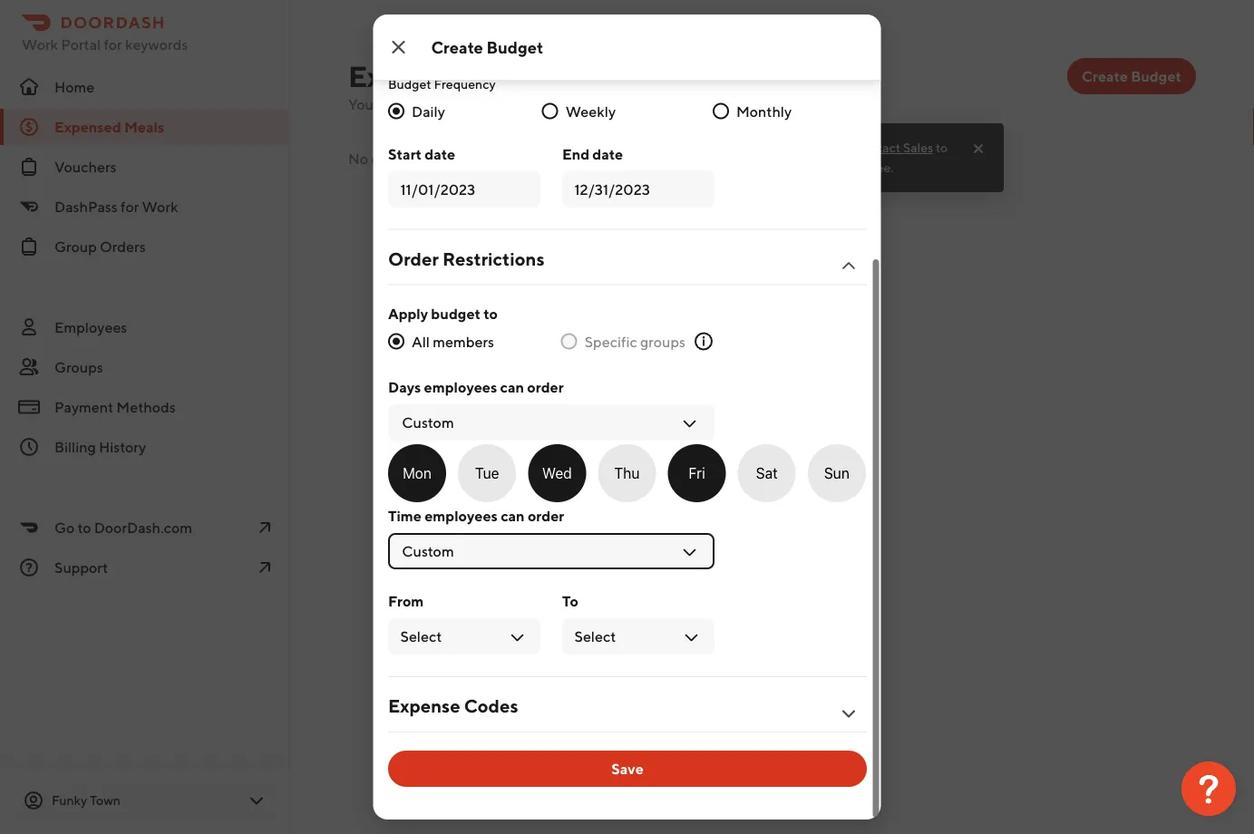 Task type: vqa. For each thing, say whether or not it's contained in the screenshot.
'create' in the the Create Budget button
yes



Task type: describe. For each thing, give the bounding box(es) containing it.
apply budget to
[[388, 305, 497, 322]]

save button
[[388, 751, 867, 787]]

methods
[[116, 399, 176, 416]]

start
[[388, 145, 421, 162]]

weekly
[[565, 103, 616, 120]]

vouchers
[[54, 158, 117, 176]]

has
[[461, 150, 483, 167]]

billing history
[[54, 439, 146, 456]]

meals
[[687, 96, 725, 113]]

create budget button
[[1068, 58, 1197, 94]]

to
[[562, 593, 578, 610]]

your
[[534, 96, 563, 113]]

specific
[[584, 333, 637, 350]]

billing
[[54, 439, 96, 456]]

group
[[54, 238, 97, 255]]

dashpass for work link
[[0, 189, 290, 225]]

order restrictions
[[388, 248, 544, 269]]

contact sales
[[857, 140, 934, 155]]

1 of from the left
[[482, 96, 496, 113]]

none checkbox inside dialog
[[458, 445, 516, 503]]

out
[[457, 96, 480, 113]]

no order budget has been added.
[[348, 150, 568, 167]]

you've
[[348, 96, 392, 113]]

order for time employees can order
[[527, 508, 564, 525]]

vouchers.
[[756, 96, 819, 113]]

apply
[[388, 305, 428, 322]]

added.
[[523, 150, 568, 167]]

can for time employees can order
[[500, 508, 524, 525]]

enterprise
[[760, 160, 819, 175]]

monthly
[[736, 103, 792, 120]]

create inside button
[[1082, 68, 1128, 85]]

end
[[562, 145, 589, 162]]

budget type
[[388, 0, 460, 15]]

1
[[449, 96, 454, 113]]

time employees can order
[[388, 508, 564, 525]]

free.
[[868, 160, 894, 175]]

work portal for keywords
[[22, 36, 188, 53]]

Monthly radio
[[712, 103, 729, 119]]

order
[[388, 248, 438, 269]]

group orders
[[54, 238, 146, 255]]

close create budget image
[[388, 36, 410, 58]]

All members radio
[[388, 333, 404, 350]]

can for days employees can order
[[500, 379, 524, 396]]

you've created 1 out of 10 of your allotted expensed meals and vouchers.
[[348, 96, 819, 113]]

and
[[728, 96, 753, 113]]

orders
[[100, 238, 146, 255]]

10
[[499, 96, 515, 113]]

groups
[[54, 359, 103, 376]]

go to doordash.com
[[54, 519, 192, 537]]

end date
[[562, 145, 623, 162]]

expense
[[388, 696, 460, 717]]

employees
[[54, 319, 127, 336]]

expensed
[[620, 96, 684, 113]]

frequency
[[434, 76, 495, 91]]

an
[[743, 160, 757, 175]]

allotted
[[566, 96, 617, 113]]

payment
[[54, 399, 114, 416]]

employees for days
[[424, 379, 497, 396]]

home link
[[0, 69, 290, 105]]

go
[[54, 519, 75, 537]]

Specific groups radio
[[561, 333, 577, 350]]

save
[[611, 761, 643, 778]]

days
[[388, 379, 421, 396]]

no
[[348, 150, 368, 167]]

budget inside dialog
[[431, 305, 480, 322]]

time
[[388, 508, 421, 525]]

dashpass for work
[[54, 198, 178, 215]]

create budget inside button
[[1082, 68, 1182, 85]]

doordash.com
[[94, 519, 192, 537]]

recurring
[[440, 31, 499, 46]]

codes
[[464, 696, 518, 717]]

to right sales
[[936, 140, 948, 155]]

2 of from the left
[[518, 96, 531, 113]]

from
[[388, 593, 424, 610]]

to right go on the left bottom of the page
[[78, 519, 91, 537]]

all members
[[411, 333, 494, 350]]

go to doordash.com link
[[0, 510, 290, 546]]

to upgrade to an enterprise plan for free.
[[678, 140, 948, 175]]

0 vertical spatial expensed meals
[[348, 59, 562, 93]]

keywords
[[125, 36, 188, 53]]

0 vertical spatial meals
[[484, 59, 562, 93]]

days employees can order
[[388, 379, 563, 396]]

history
[[99, 439, 146, 456]]

groups link
[[0, 349, 290, 386]]

0 vertical spatial work
[[22, 36, 58, 53]]

portal
[[61, 36, 101, 53]]

upgrade
[[678, 160, 726, 175]]

0 vertical spatial order
[[371, 150, 407, 167]]



Task type: locate. For each thing, give the bounding box(es) containing it.
2 date from the left
[[592, 145, 623, 162]]

0 vertical spatial employees
[[424, 379, 497, 396]]

can
[[500, 379, 524, 396], [500, 508, 524, 525]]

work left portal
[[22, 36, 58, 53]]

0 horizontal spatial date
[[424, 145, 455, 162]]

0 horizontal spatial work
[[22, 36, 58, 53]]

date left has
[[424, 145, 455, 162]]

order for days employees can order
[[527, 379, 563, 396]]

order down specific groups radio
[[527, 379, 563, 396]]

1 horizontal spatial date
[[592, 145, 623, 162]]

for
[[104, 36, 122, 53], [849, 160, 865, 175], [121, 198, 139, 215]]

meals up vouchers link
[[124, 118, 164, 136]]

Recurring button
[[388, 24, 551, 53]]

billing history link
[[0, 429, 290, 465]]

0 horizontal spatial of
[[482, 96, 496, 113]]

expensed meals
[[348, 59, 562, 93], [54, 118, 164, 136]]

None checkbox
[[388, 445, 446, 503], [528, 445, 586, 503], [598, 445, 656, 503], [668, 445, 726, 503], [738, 445, 796, 503], [808, 445, 866, 503], [388, 445, 446, 503], [528, 445, 586, 503], [598, 445, 656, 503], [668, 445, 726, 503], [738, 445, 796, 503], [808, 445, 866, 503]]

home
[[54, 78, 95, 96]]

meals
[[484, 59, 562, 93], [124, 118, 164, 136]]

1 vertical spatial employees
[[424, 508, 497, 525]]

restrictions
[[442, 248, 544, 269]]

budget up all members
[[431, 305, 480, 322]]

employees for time
[[424, 508, 497, 525]]

0 horizontal spatial meals
[[124, 118, 164, 136]]

payment methods
[[54, 399, 176, 416]]

support link
[[0, 550, 290, 586]]

specific groups
[[584, 333, 685, 350]]

1 horizontal spatial create
[[1082, 68, 1128, 85]]

expensed meals up 1
[[348, 59, 562, 93]]

1 vertical spatial meals
[[124, 118, 164, 136]]

tooltip
[[663, 118, 1004, 192]]

Weekly radio
[[542, 103, 558, 119]]

budget frequency
[[388, 76, 495, 91]]

expensed
[[348, 59, 479, 93], [54, 118, 121, 136]]

expensed meals link
[[0, 109, 290, 145]]

close tooltip image
[[972, 142, 986, 156]]

budget
[[410, 150, 458, 167], [431, 305, 480, 322]]

2 vertical spatial order
[[527, 508, 564, 525]]

to up "members"
[[483, 305, 497, 322]]

order up to
[[527, 508, 564, 525]]

start date
[[388, 145, 455, 162]]

2 employees from the top
[[424, 508, 497, 525]]

date right end
[[592, 145, 623, 162]]

daily
[[411, 103, 445, 120]]

1 vertical spatial budget
[[431, 305, 480, 322]]

0 vertical spatial for
[[104, 36, 122, 53]]

create budget inside dialog
[[431, 37, 544, 57]]

work down vouchers link
[[142, 198, 178, 215]]

group orders link
[[0, 229, 290, 265]]

created
[[395, 96, 446, 113]]

1 employees from the top
[[424, 379, 497, 396]]

1 vertical spatial create budget
[[1082, 68, 1182, 85]]

0 vertical spatial create
[[431, 37, 483, 57]]

for inside dashpass for work link
[[121, 198, 139, 215]]

1 vertical spatial expensed meals
[[54, 118, 164, 136]]

create budget
[[431, 37, 544, 57], [1082, 68, 1182, 85]]

been
[[486, 150, 520, 167]]

of right 10
[[518, 96, 531, 113]]

1 vertical spatial expensed
[[54, 118, 121, 136]]

2 vertical spatial for
[[121, 198, 139, 215]]

expense codes
[[388, 696, 518, 717]]

budget inside button
[[1131, 68, 1182, 85]]

date
[[424, 145, 455, 162], [592, 145, 623, 162]]

of left 10
[[482, 96, 496, 113]]

support
[[54, 559, 108, 577]]

0 vertical spatial expensed
[[348, 59, 479, 93]]

dashpass
[[54, 198, 118, 215]]

0 vertical spatial can
[[500, 379, 524, 396]]

to left an
[[729, 160, 741, 175]]

employees link
[[0, 309, 290, 346]]

plan
[[822, 160, 847, 175]]

0 horizontal spatial expensed
[[54, 118, 121, 136]]

0 horizontal spatial create budget
[[431, 37, 544, 57]]

0 vertical spatial create budget
[[431, 37, 544, 57]]

tooltip containing to upgrade to an enterprise plan for free.
[[663, 118, 1004, 192]]

1 horizontal spatial expensed
[[348, 59, 479, 93]]

groups
[[640, 333, 685, 350]]

employees down "members"
[[424, 379, 497, 396]]

0 horizontal spatial expensed meals
[[54, 118, 164, 136]]

1 vertical spatial for
[[849, 160, 865, 175]]

budget type option group
[[388, 24, 714, 53]]

sales
[[904, 140, 934, 155]]

meals up 10
[[484, 59, 562, 93]]

expense codes-open section button image
[[838, 703, 860, 725]]

End date text field
[[574, 178, 702, 200]]

expensed up vouchers
[[54, 118, 121, 136]]

0 horizontal spatial create
[[431, 37, 483, 57]]

create
[[431, 37, 483, 57], [1082, 68, 1128, 85]]

date for end date
[[592, 145, 623, 162]]

for inside "to upgrade to an enterprise plan for free."
[[849, 160, 865, 175]]

order
[[371, 150, 407, 167], [527, 379, 563, 396], [527, 508, 564, 525]]

close section button image
[[838, 255, 860, 277]]

expensed up created
[[348, 59, 479, 93]]

payment methods link
[[0, 389, 290, 425]]

to inside dialog
[[483, 305, 497, 322]]

Daily radio
[[388, 103, 404, 119]]

0 vertical spatial budget
[[410, 150, 458, 167]]

Start date text field
[[400, 178, 528, 200]]

budget
[[388, 0, 431, 15], [487, 37, 544, 57], [1131, 68, 1182, 85], [388, 76, 431, 91]]

1 can from the top
[[500, 379, 524, 396]]

of
[[482, 96, 496, 113], [518, 96, 531, 113]]

dialog
[[373, 0, 881, 820]]

for right portal
[[104, 36, 122, 53]]

dialog containing order restrictions
[[373, 0, 881, 820]]

None checkbox
[[458, 445, 516, 503]]

all
[[411, 333, 430, 350]]

members
[[432, 333, 494, 350]]

meals inside expensed meals link
[[124, 118, 164, 136]]

employees right time
[[424, 508, 497, 525]]

employees
[[424, 379, 497, 396], [424, 508, 497, 525]]

order right no
[[371, 150, 407, 167]]

1 vertical spatial order
[[527, 379, 563, 396]]

vouchers link
[[0, 149, 290, 185]]

contact
[[857, 140, 901, 155]]

expensed meals up vouchers
[[54, 118, 164, 136]]

1 vertical spatial work
[[142, 198, 178, 215]]

for up orders
[[121, 198, 139, 215]]

1 horizontal spatial create budget
[[1082, 68, 1182, 85]]

None button
[[540, 24, 714, 53]]

2 can from the top
[[500, 508, 524, 525]]

budget left has
[[410, 150, 458, 167]]

1 horizontal spatial of
[[518, 96, 531, 113]]

open resource center image
[[1182, 762, 1236, 816]]

contact sales link
[[857, 139, 934, 157]]

date for start date
[[424, 145, 455, 162]]

1 vertical spatial create
[[1082, 68, 1128, 85]]

1 horizontal spatial work
[[142, 198, 178, 215]]

1 horizontal spatial meals
[[484, 59, 562, 93]]

to
[[936, 140, 948, 155], [729, 160, 741, 175], [483, 305, 497, 322], [78, 519, 91, 537]]

work
[[22, 36, 58, 53], [142, 198, 178, 215]]

for right plan
[[849, 160, 865, 175]]

1 date from the left
[[424, 145, 455, 162]]

1 vertical spatial can
[[500, 508, 524, 525]]

1 horizontal spatial expensed meals
[[348, 59, 562, 93]]

type
[[434, 0, 460, 15]]



